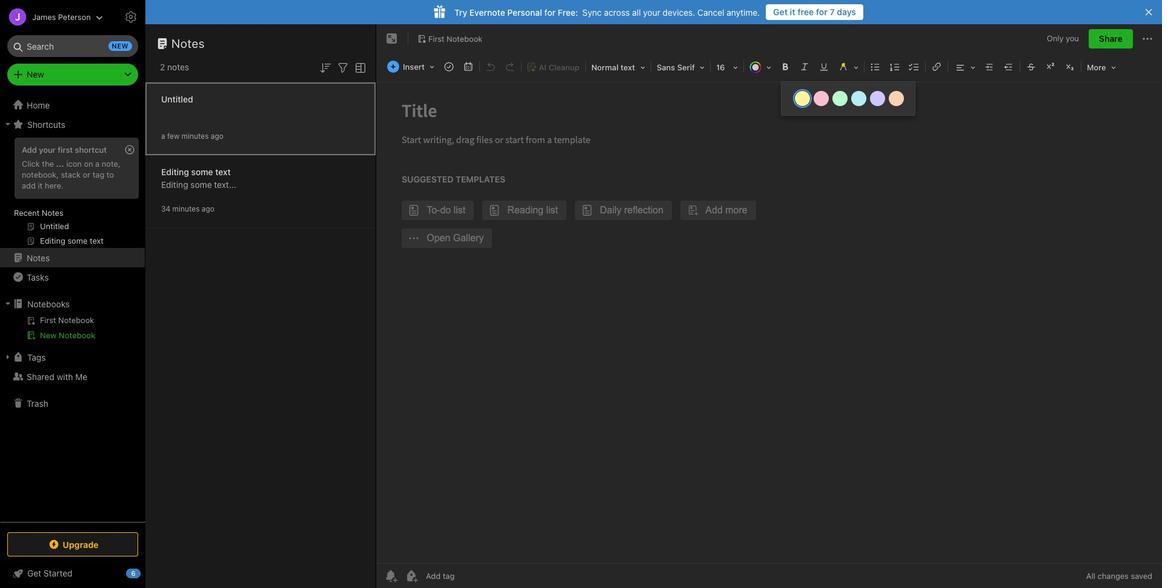 Task type: locate. For each thing, give the bounding box(es) containing it.
for inside button
[[817, 7, 828, 17]]

Font family field
[[653, 58, 709, 76]]

1 vertical spatial get
[[27, 568, 41, 578]]

0 vertical spatial notebook
[[447, 34, 483, 43]]

1 vertical spatial it
[[38, 181, 43, 190]]

1 vertical spatial new
[[40, 330, 57, 340]]

0 horizontal spatial notebook
[[59, 330, 95, 340]]

task image
[[441, 58, 458, 75]]

notebooks link
[[0, 294, 145, 313]]

0 vertical spatial your
[[644, 7, 661, 17]]

add
[[22, 145, 37, 155]]

text right normal
[[621, 62, 636, 72]]

notebook up tags button
[[59, 330, 95, 340]]

to
[[107, 170, 114, 179]]

notes link
[[0, 248, 145, 267]]

1 vertical spatial some
[[191, 179, 212, 189]]

some up editing some text...
[[191, 166, 213, 177]]

notebook inside button
[[59, 330, 95, 340]]

Add tag field
[[425, 571, 516, 581]]

a few minutes ago
[[161, 131, 224, 140]]

ago
[[211, 131, 224, 140], [202, 204, 215, 213]]

get started
[[27, 568, 73, 578]]

text
[[621, 62, 636, 72], [215, 166, 231, 177]]

ago down editing some text...
[[202, 204, 215, 213]]

get it free for 7 days
[[774, 7, 857, 17]]

shortcut
[[75, 145, 107, 155]]

1 vertical spatial a
[[95, 159, 100, 169]]

new inside button
[[40, 330, 57, 340]]

home link
[[0, 95, 146, 115]]

stack
[[61, 170, 81, 179]]

shortcuts button
[[0, 115, 145, 134]]

1 horizontal spatial a
[[161, 131, 165, 140]]

checklist image
[[906, 58, 923, 75]]

1 for from the left
[[817, 7, 828, 17]]

group
[[0, 134, 145, 253]]

numbered list image
[[887, 58, 904, 75]]

icon on a note, notebook, stack or tag to add it here.
[[22, 159, 120, 190]]

a right on
[[95, 159, 100, 169]]

1 editing from the top
[[161, 166, 189, 177]]

changes
[[1098, 571, 1130, 581]]

0 vertical spatial new
[[27, 69, 44, 79]]

the
[[42, 159, 54, 169]]

personal
[[508, 7, 543, 17]]

notes
[[172, 36, 205, 50], [42, 208, 63, 218], [27, 253, 50, 263]]

new
[[112, 42, 129, 50]]

7
[[830, 7, 835, 17]]

notebook for new notebook
[[59, 330, 95, 340]]

you
[[1067, 34, 1080, 43]]

notes up notes
[[172, 36, 205, 50]]

more
[[1088, 62, 1107, 72]]

notebook inside 'button'
[[447, 34, 483, 43]]

note,
[[102, 159, 120, 169]]

icon
[[66, 159, 82, 169]]

notebook down try
[[447, 34, 483, 43]]

me
[[75, 371, 87, 382]]

normal text
[[592, 62, 636, 72]]

your right all
[[644, 7, 661, 17]]

cancel
[[698, 7, 725, 17]]

2 editing from the top
[[161, 179, 188, 189]]

for left free:
[[545, 7, 556, 17]]

editing for editing some text...
[[161, 179, 188, 189]]

minutes right few
[[182, 131, 209, 140]]

anytime.
[[727, 7, 760, 17]]

outdent image
[[1001, 58, 1018, 75]]

notes up tasks
[[27, 253, 50, 263]]

new for new
[[27, 69, 44, 79]]

1 vertical spatial text
[[215, 166, 231, 177]]

tags button
[[0, 347, 145, 367]]

share
[[1100, 33, 1124, 44]]

0 vertical spatial it
[[790, 7, 796, 17]]

notes right recent
[[42, 208, 63, 218]]

1 horizontal spatial it
[[790, 7, 796, 17]]

0 vertical spatial get
[[774, 7, 788, 17]]

note window element
[[377, 24, 1163, 588]]

your up the on the left
[[39, 145, 56, 155]]

add
[[22, 181, 36, 190]]

new up home
[[27, 69, 44, 79]]

expand notebooks image
[[3, 299, 13, 309]]

some
[[191, 166, 213, 177], [191, 179, 212, 189]]

0 horizontal spatial a
[[95, 159, 100, 169]]

sans
[[657, 62, 676, 72]]

add a reminder image
[[384, 569, 398, 583]]

group containing add your first shortcut
[[0, 134, 145, 253]]

0 horizontal spatial get
[[27, 568, 41, 578]]

editing up editing some text...
[[161, 166, 189, 177]]

get for get started
[[27, 568, 41, 578]]

italic image
[[797, 58, 814, 75]]

ago up editing some text
[[211, 131, 224, 140]]

1 horizontal spatial text
[[621, 62, 636, 72]]

0 horizontal spatial your
[[39, 145, 56, 155]]

minutes right 34
[[173, 204, 200, 213]]

more actions image
[[1141, 32, 1156, 46]]

1 horizontal spatial get
[[774, 7, 788, 17]]

0 vertical spatial text
[[621, 62, 636, 72]]

Search text field
[[16, 35, 130, 57]]

1 vertical spatial editing
[[161, 179, 188, 189]]

editing some text...
[[161, 179, 236, 189]]

new inside popup button
[[27, 69, 44, 79]]

few
[[167, 131, 180, 140]]

0 horizontal spatial for
[[545, 7, 556, 17]]

notebook,
[[22, 170, 59, 179]]

2 notes
[[160, 62, 189, 72]]

0 vertical spatial editing
[[161, 166, 189, 177]]

0 vertical spatial a
[[161, 131, 165, 140]]

1 horizontal spatial notebook
[[447, 34, 483, 43]]

evernote
[[470, 7, 506, 17]]

Font size field
[[712, 58, 743, 76]]

get inside help and learning task checklist field
[[27, 568, 41, 578]]

your
[[644, 7, 661, 17], [39, 145, 56, 155]]

1 vertical spatial ago
[[202, 204, 215, 213]]

james
[[32, 12, 56, 22]]

0 vertical spatial some
[[191, 166, 213, 177]]

1 horizontal spatial for
[[817, 7, 828, 17]]

notebook
[[447, 34, 483, 43], [59, 330, 95, 340]]

tree
[[0, 95, 146, 521]]

some down editing some text
[[191, 179, 212, 189]]

minutes
[[182, 131, 209, 140], [173, 204, 200, 213]]

for left the 7
[[817, 7, 828, 17]]

untitled
[[161, 94, 193, 104]]

editing down editing some text
[[161, 179, 188, 189]]

get left the free
[[774, 7, 788, 17]]

Highlight field
[[834, 58, 863, 76]]

new search field
[[16, 35, 132, 57]]

6
[[131, 569, 136, 577]]

some for text...
[[191, 179, 212, 189]]

a
[[161, 131, 165, 140], [95, 159, 100, 169]]

More actions field
[[1141, 29, 1156, 49]]

bulleted list image
[[868, 58, 885, 75]]

home
[[27, 100, 50, 110]]

new
[[27, 69, 44, 79], [40, 330, 57, 340]]

1 horizontal spatial your
[[644, 7, 661, 17]]

0 horizontal spatial it
[[38, 181, 43, 190]]

for for free:
[[545, 7, 556, 17]]

insert link image
[[929, 58, 946, 75]]

get
[[774, 7, 788, 17], [27, 568, 41, 578]]

new up tags
[[40, 330, 57, 340]]

with
[[57, 371, 73, 382]]

1 vertical spatial notebook
[[59, 330, 95, 340]]

tag
[[93, 170, 104, 179]]

upgrade button
[[7, 532, 138, 557]]

click
[[22, 159, 40, 169]]

Add filters field
[[336, 59, 350, 75]]

a left few
[[161, 131, 165, 140]]

1 vertical spatial your
[[39, 145, 56, 155]]

for
[[817, 7, 828, 17], [545, 7, 556, 17]]

recent notes
[[14, 208, 63, 218]]

34 minutes ago
[[161, 204, 215, 213]]

here.
[[45, 181, 63, 190]]

superscript image
[[1043, 58, 1060, 75]]

across
[[604, 7, 630, 17]]

notebooks
[[27, 299, 70, 309]]

2 for from the left
[[545, 7, 556, 17]]

all changes saved
[[1087, 571, 1153, 581]]

get left started
[[27, 568, 41, 578]]

free:
[[558, 7, 579, 17]]

it inside the icon on a note, notebook, stack or tag to add it here.
[[38, 181, 43, 190]]

it left the free
[[790, 7, 796, 17]]

settings image
[[124, 10, 138, 24]]

text up text...
[[215, 166, 231, 177]]

notes
[[167, 62, 189, 72]]

get inside button
[[774, 7, 788, 17]]

it down notebook, at the top left
[[38, 181, 43, 190]]



Task type: describe. For each thing, give the bounding box(es) containing it.
only
[[1048, 34, 1064, 43]]

trash
[[27, 398, 48, 408]]

get it free for 7 days button
[[767, 4, 864, 20]]

shared with me
[[27, 371, 87, 382]]

text inside field
[[621, 62, 636, 72]]

16
[[717, 62, 726, 72]]

serif
[[678, 62, 695, 72]]

Note Editor text field
[[377, 82, 1163, 563]]

Heading level field
[[588, 58, 650, 76]]

...
[[56, 159, 64, 169]]

calendar event image
[[460, 58, 477, 75]]

0 vertical spatial ago
[[211, 131, 224, 140]]

Account field
[[0, 5, 103, 29]]

first notebook button
[[414, 30, 487, 47]]

james peterson
[[32, 12, 91, 22]]

Font color field
[[746, 58, 776, 76]]

1 vertical spatial notes
[[42, 208, 63, 218]]

indent image
[[982, 58, 999, 75]]

View options field
[[350, 59, 368, 75]]

free
[[798, 7, 815, 17]]

Alignment field
[[950, 58, 980, 76]]

only you
[[1048, 34, 1080, 43]]

2
[[160, 62, 165, 72]]

tasks button
[[0, 267, 145, 287]]

try
[[455, 7, 468, 17]]

tree containing home
[[0, 95, 146, 521]]

Sort options field
[[318, 59, 333, 75]]

expand tags image
[[3, 352, 13, 362]]

click the ...
[[22, 159, 64, 169]]

some for text
[[191, 166, 213, 177]]

sans serif
[[657, 62, 695, 72]]

first
[[58, 145, 73, 155]]

0 vertical spatial notes
[[172, 36, 205, 50]]

click to collapse image
[[141, 566, 150, 580]]

bold image
[[777, 58, 794, 75]]

on
[[84, 159, 93, 169]]

shared
[[27, 371, 54, 382]]

for for 7
[[817, 7, 828, 17]]

text...
[[214, 179, 236, 189]]

first notebook
[[429, 34, 483, 43]]

trash link
[[0, 394, 145, 413]]

sync
[[583, 7, 602, 17]]

strikethrough image
[[1023, 58, 1040, 75]]

get for get it free for 7 days
[[774, 7, 788, 17]]

or
[[83, 170, 90, 179]]

started
[[44, 568, 73, 578]]

shortcuts
[[27, 119, 65, 129]]

recent
[[14, 208, 40, 218]]

More field
[[1084, 58, 1121, 76]]

all
[[633, 7, 641, 17]]

saved
[[1132, 571, 1153, 581]]

add tag image
[[404, 569, 419, 583]]

2 vertical spatial notes
[[27, 253, 50, 263]]

insert
[[403, 62, 425, 72]]

all
[[1087, 571, 1096, 581]]

tasks
[[27, 272, 49, 282]]

new notebook
[[40, 330, 95, 340]]

0 horizontal spatial text
[[215, 166, 231, 177]]

add filters image
[[336, 61, 350, 75]]

0 vertical spatial minutes
[[182, 131, 209, 140]]

new button
[[7, 64, 138, 85]]

peterson
[[58, 12, 91, 22]]

subscript image
[[1062, 58, 1079, 75]]

it inside get it free for 7 days button
[[790, 7, 796, 17]]

add your first shortcut
[[22, 145, 107, 155]]

34
[[161, 204, 171, 213]]

a inside the icon on a note, notebook, stack or tag to add it here.
[[95, 159, 100, 169]]

first
[[429, 34, 445, 43]]

share button
[[1090, 29, 1134, 49]]

Insert field
[[384, 58, 439, 75]]

days
[[838, 7, 857, 17]]

try evernote personal for free: sync across all your devices. cancel anytime.
[[455, 7, 760, 17]]

new notebook group
[[0, 313, 145, 347]]

shared with me link
[[0, 367, 145, 386]]

notebook for first notebook
[[447, 34, 483, 43]]

new notebook button
[[0, 328, 145, 343]]

new for new notebook
[[40, 330, 57, 340]]

underline image
[[816, 58, 833, 75]]

tags
[[27, 352, 46, 362]]

1 vertical spatial minutes
[[173, 204, 200, 213]]

upgrade
[[63, 539, 99, 550]]

editing some text
[[161, 166, 231, 177]]

expand note image
[[385, 32, 400, 46]]

Help and Learning task checklist field
[[0, 564, 146, 583]]

editing for editing some text
[[161, 166, 189, 177]]

normal
[[592, 62, 619, 72]]

devices.
[[663, 7, 696, 17]]



Task type: vqa. For each thing, say whether or not it's contained in the screenshot.
ADD A REMINDER image
yes



